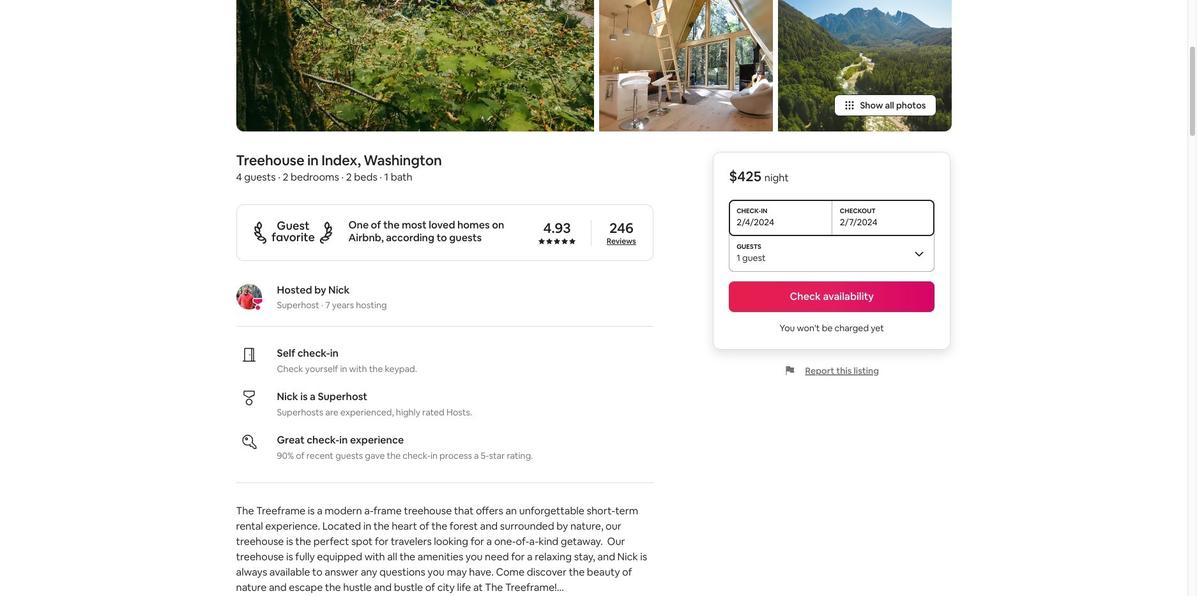 Task type: locate. For each thing, give the bounding box(es) containing it.
the treeframe cabin image 1 image
[[236, 0, 594, 132]]

nestled at the foot of the gunn peaks and mt. baring image
[[778, 0, 952, 132]]



Task type: vqa. For each thing, say whether or not it's contained in the screenshot.
Nestled at the foot of The Gunn Peaks and Mt. Baring image
yes



Task type: describe. For each thing, give the bounding box(es) containing it.
host profile picture image
[[236, 285, 262, 310]]

the treeframe cabin image 3 image
[[599, 0, 773, 132]]



